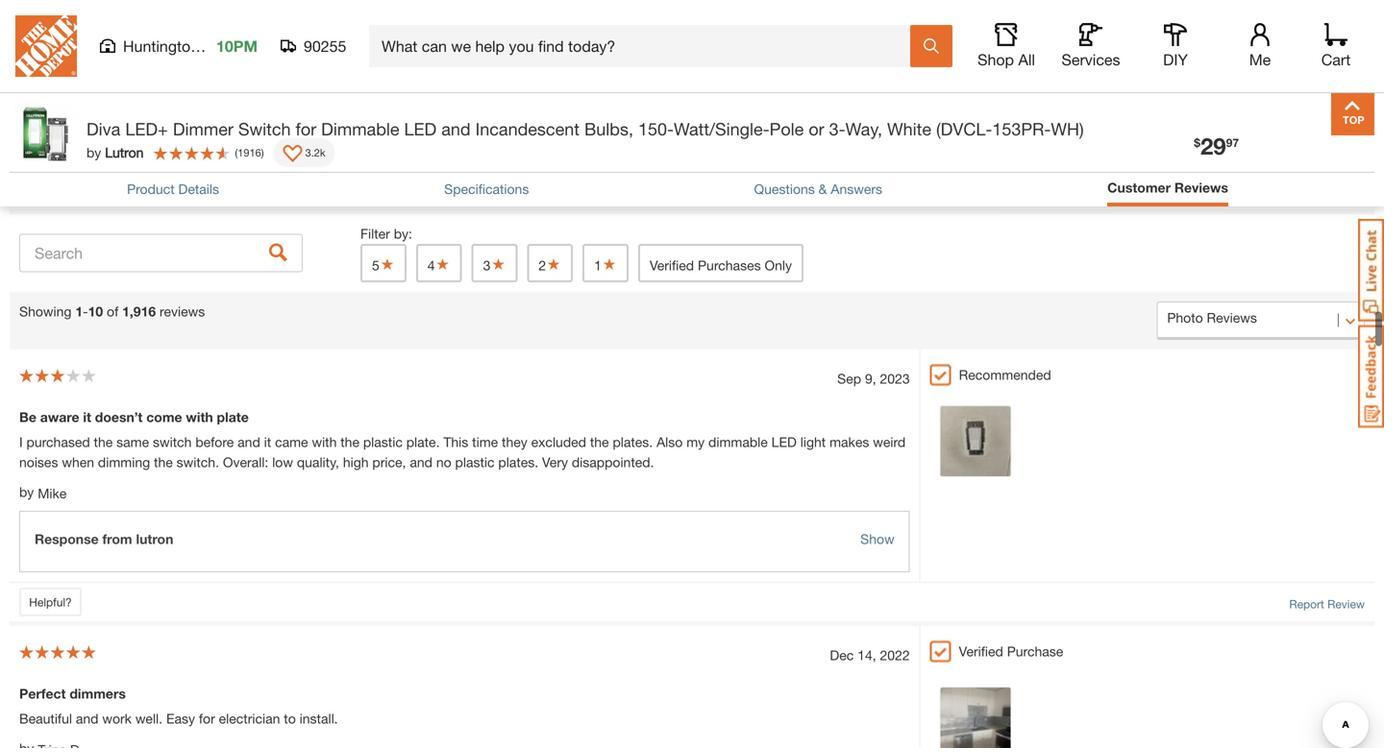 Task type: locate. For each thing, give the bounding box(es) containing it.
1 horizontal spatial led
[[772, 435, 797, 450]]

purchased
[[26, 435, 90, 450]]

153pr-
[[992, 119, 1051, 139]]

and inside "perfect dimmers beautiful and work well. easy for electrician to install."
[[76, 711, 98, 727]]

led
[[404, 119, 437, 139], [772, 435, 797, 450]]

led right "dimmable"
[[404, 119, 437, 139]]

1 horizontal spatial star symbol image
[[546, 258, 562, 271]]

dimmers
[[70, 686, 126, 702]]

0 vertical spatial 1
[[594, 258, 602, 274]]

0 vertical spatial by
[[87, 145, 101, 161]]

to
[[284, 711, 296, 727]]

1 horizontal spatial by
[[87, 145, 101, 161]]

showing 1 - 10 of 1,916 reviews
[[19, 304, 205, 320]]

helpful?
[[29, 596, 72, 609]]

noises
[[19, 455, 58, 471]]

0 horizontal spatial verified
[[650, 258, 694, 274]]

plastic up price,
[[363, 435, 403, 450]]

plates. down they
[[498, 455, 538, 471]]

1 vertical spatial with
[[312, 435, 337, 450]]

showing
[[19, 304, 72, 320]]

shop
[[978, 50, 1014, 69]]

0 horizontal spatial plastic
[[363, 435, 403, 450]]

0 vertical spatial verified
[[650, 258, 694, 274]]

14,
[[858, 648, 876, 664]]

star symbol image inside the "2" button
[[546, 258, 562, 271]]

response
[[35, 532, 99, 547]]

star symbol image for 3
[[491, 258, 506, 271]]

)
[[261, 146, 264, 159]]

customer
[[1108, 180, 1171, 196]]

they
[[502, 435, 527, 450]]

weird
[[873, 435, 906, 450]]

(dvcl-
[[936, 119, 992, 139]]

star symbol image right the "2" button
[[602, 258, 617, 271]]

0 vertical spatial plates.
[[613, 435, 653, 450]]

lutron
[[105, 145, 144, 161]]

0 horizontal spatial for
[[199, 711, 215, 727]]

1 vertical spatial led
[[772, 435, 797, 450]]

3.2k button
[[274, 138, 335, 167]]

0 horizontal spatial with
[[186, 410, 213, 425]]

for right easy
[[199, 711, 215, 727]]

plastic down 'time'
[[455, 455, 495, 471]]

1 star symbol image from the left
[[379, 258, 395, 271]]

led left light
[[772, 435, 797, 450]]

What can we help you find today? search field
[[382, 26, 909, 66]]

verified inside verified purchases only button
[[650, 258, 694, 274]]

with
[[186, 410, 213, 425], [312, 435, 337, 450]]

questions & answers button
[[754, 179, 882, 199], [754, 179, 882, 199]]

1
[[594, 258, 602, 274], [75, 304, 83, 320]]

display image
[[283, 145, 302, 164]]

led+
[[125, 119, 168, 139]]

150-
[[638, 119, 674, 139]]

0 horizontal spatial star symbol image
[[435, 258, 450, 271]]

the
[[94, 435, 113, 450], [341, 435, 359, 450], [590, 435, 609, 450], [154, 455, 173, 471]]

2 star symbol image from the left
[[546, 258, 562, 271]]

1 left '10'
[[75, 304, 83, 320]]

well.
[[135, 711, 163, 727]]

verified for verified purchases only
[[650, 258, 694, 274]]

1 star symbol image from the left
[[435, 258, 450, 271]]

star symbol image inside 5 button
[[379, 258, 395, 271]]

1,916
[[122, 304, 156, 320]]

1 vertical spatial verified
[[959, 644, 1003, 660]]

it left "came"
[[264, 435, 271, 450]]

star symbol image left 1 button
[[546, 258, 562, 271]]

1 horizontal spatial it
[[264, 435, 271, 450]]

0 horizontal spatial 1
[[75, 304, 83, 320]]

and down dimmers at left
[[76, 711, 98, 727]]

1 vertical spatial for
[[199, 711, 215, 727]]

aware
[[40, 410, 79, 425]]

verified left purchases
[[650, 258, 694, 274]]

star symbol image
[[379, 258, 395, 271], [491, 258, 506, 271], [602, 258, 617, 271]]

it right aware
[[83, 410, 91, 425]]

makes
[[830, 435, 869, 450]]

dimmable
[[708, 435, 768, 450]]

3-
[[829, 119, 846, 139]]

of
[[107, 304, 118, 320]]

it
[[83, 410, 91, 425], [264, 435, 271, 450]]

1 horizontal spatial plates.
[[613, 435, 653, 450]]

report review
[[1289, 598, 1365, 611]]

2
[[539, 258, 546, 274]]

1 horizontal spatial verified
[[959, 644, 1003, 660]]

( 1916 )
[[235, 146, 264, 159]]

star symbol image left 3
[[435, 258, 450, 271]]

diva led+ dimmer switch for dimmable led and incandescent bulbs, 150-watt/single-pole or 3-way, white (dvcl-153pr-wh)
[[87, 119, 1084, 139]]

shop all
[[978, 50, 1035, 69]]

by inside by mike
[[19, 484, 34, 500]]

&
[[819, 181, 827, 197]]

1 button
[[583, 244, 629, 283]]

1 right the "2" button
[[594, 258, 602, 274]]

1 horizontal spatial 1
[[594, 258, 602, 274]]

verified for verified purchase
[[959, 644, 1003, 660]]

0 horizontal spatial led
[[404, 119, 437, 139]]

show button
[[860, 530, 895, 550]]

0 horizontal spatial by
[[19, 484, 34, 500]]

came
[[275, 435, 308, 450]]

dimmer
[[173, 119, 233, 139]]

with up quality,
[[312, 435, 337, 450]]

quality,
[[297, 455, 339, 471]]

all
[[1018, 50, 1035, 69]]

white
[[887, 119, 931, 139]]

plates.
[[613, 435, 653, 450], [498, 455, 538, 471]]

3 button
[[472, 244, 517, 283]]

star symbol image for 2
[[546, 258, 562, 271]]

3
[[483, 258, 491, 274]]

led inside be aware it doesn't come with plate i purchased the same switch before and it came with the plastic plate. this time they excluded the plates. also my dimmable led light makes weird noises when dimming the switch. overall: low quality, high price, and no plastic plates. very disappointed.
[[772, 435, 797, 450]]

doesn't
[[95, 410, 143, 425]]

park
[[203, 37, 235, 55]]

1 vertical spatial by
[[19, 484, 34, 500]]

1 horizontal spatial with
[[312, 435, 337, 450]]

pole
[[770, 119, 804, 139]]

3.2k
[[305, 146, 325, 159]]

0 horizontal spatial it
[[83, 410, 91, 425]]

star symbol image
[[435, 258, 450, 271], [546, 258, 562, 271]]

the up the dimming
[[94, 435, 113, 450]]

star symbol image for 1
[[602, 258, 617, 271]]

1 horizontal spatial for
[[296, 119, 316, 139]]

plates. up disappointed.
[[613, 435, 653, 450]]

star symbol image inside 1 button
[[602, 258, 617, 271]]

star symbol image left 2
[[491, 258, 506, 271]]

dec 14, 2022
[[830, 648, 910, 664]]

dimming
[[98, 455, 150, 471]]

disappointed.
[[572, 455, 654, 471]]

1 horizontal spatial star symbol image
[[491, 258, 506, 271]]

for up 3.2k
[[296, 119, 316, 139]]

0 horizontal spatial plates.
[[498, 455, 538, 471]]

sep 9, 2023
[[837, 371, 910, 387]]

by down diva on the left top of the page
[[87, 145, 101, 161]]

watt/single-
[[674, 119, 770, 139]]

star symbol image inside 4 button
[[435, 258, 450, 271]]

electrician
[[219, 711, 280, 727]]

switch
[[238, 119, 291, 139]]

0 vertical spatial for
[[296, 119, 316, 139]]

and up overall:
[[238, 435, 260, 450]]

2022
[[880, 648, 910, 664]]

3 star symbol image from the left
[[602, 258, 617, 271]]

light
[[800, 435, 826, 450]]

0 horizontal spatial star symbol image
[[379, 258, 395, 271]]

feedback link image
[[1358, 325, 1384, 429]]

star symbol image inside 3 button
[[491, 258, 506, 271]]

plate.
[[406, 435, 440, 450]]

2 star symbol image from the left
[[491, 258, 506, 271]]

0 vertical spatial led
[[404, 119, 437, 139]]

with up before
[[186, 410, 213, 425]]

review
[[1328, 598, 1365, 611]]

huntington park
[[123, 37, 235, 55]]

1 horizontal spatial plastic
[[455, 455, 495, 471]]

star symbol image down filter by:
[[379, 258, 395, 271]]

verified left the purchase
[[959, 644, 1003, 660]]

4
[[428, 258, 435, 274]]

be
[[19, 410, 36, 425]]

plastic
[[363, 435, 403, 450], [455, 455, 495, 471]]

or
[[809, 119, 824, 139]]

by left 'mike' at left bottom
[[19, 484, 34, 500]]

the home depot logo image
[[15, 15, 77, 77]]

star symbol image for 4
[[435, 258, 450, 271]]

customer reviews button
[[1108, 178, 1228, 202], [1108, 178, 1228, 198]]

2 horizontal spatial star symbol image
[[602, 258, 617, 271]]

by:
[[394, 226, 412, 242]]



Task type: vqa. For each thing, say whether or not it's contained in the screenshot.
SAME
yes



Task type: describe. For each thing, give the bounding box(es) containing it.
-
[[83, 304, 88, 320]]

0 vertical spatial it
[[83, 410, 91, 425]]

low
[[272, 455, 293, 471]]

perfect dimmers beautiful and work well. easy for electrician to install.
[[19, 686, 338, 727]]

report
[[1289, 598, 1324, 611]]

way,
[[846, 119, 882, 139]]

9,
[[865, 371, 876, 387]]

this
[[443, 435, 468, 450]]

by mike
[[19, 484, 67, 502]]

install.
[[300, 711, 338, 727]]

the up high
[[341, 435, 359, 450]]

sep
[[837, 371, 861, 387]]

4 button
[[416, 244, 462, 283]]

for inside "perfect dimmers beautiful and work well. easy for electrician to install."
[[199, 711, 215, 727]]

services button
[[1060, 23, 1122, 69]]

incandescent
[[475, 119, 580, 139]]

29
[[1201, 132, 1226, 160]]

filter by:
[[360, 226, 412, 242]]

0 vertical spatial with
[[186, 410, 213, 425]]

by lutron
[[87, 145, 144, 161]]

verified purchases only
[[650, 258, 792, 274]]

Search text field
[[19, 234, 303, 273]]

easy
[[166, 711, 195, 727]]

verified purchases only button
[[638, 244, 804, 283]]

work
[[102, 711, 132, 727]]

10
[[88, 304, 103, 320]]

huntington
[[123, 37, 199, 55]]

1 vertical spatial plates.
[[498, 455, 538, 471]]

be aware it doesn't come with plate i purchased the same switch before and it came with the plastic plate. this time they excluded the plates. also my dimmable led light makes weird noises when dimming the switch. overall: low quality, high price, and no plastic plates. very disappointed.
[[19, 410, 906, 471]]

me button
[[1229, 23, 1291, 69]]

wh)
[[1051, 119, 1084, 139]]

me
[[1249, 50, 1271, 69]]

the up disappointed.
[[590, 435, 609, 450]]

by for by lutron
[[87, 145, 101, 161]]

very
[[542, 455, 568, 471]]

90255 button
[[281, 37, 347, 56]]

top button
[[1331, 92, 1375, 136]]

mike button
[[38, 484, 67, 504]]

1 vertical spatial plastic
[[455, 455, 495, 471]]

1 vertical spatial it
[[264, 435, 271, 450]]

10pm
[[216, 37, 258, 55]]

same
[[116, 435, 149, 450]]

mike
[[38, 486, 67, 502]]

star symbol image for 5
[[379, 258, 395, 271]]

services
[[1062, 50, 1120, 69]]

product
[[127, 181, 175, 197]]

shop all button
[[976, 23, 1037, 69]]

diy button
[[1145, 23, 1206, 69]]

0 vertical spatial plastic
[[363, 435, 403, 450]]

show
[[860, 532, 895, 547]]

reviews
[[1175, 180, 1228, 196]]

and down plate. on the left bottom of page
[[410, 455, 432, 471]]

from
[[102, 532, 132, 547]]

2023
[[880, 371, 910, 387]]

1 vertical spatial 1
[[75, 304, 83, 320]]

purchase
[[1007, 644, 1063, 660]]

product image image
[[14, 102, 77, 164]]

answers
[[831, 181, 882, 197]]

when
[[62, 455, 94, 471]]

report review button
[[1289, 596, 1365, 613]]

2 button
[[527, 244, 573, 283]]

switch
[[153, 435, 192, 450]]

diva
[[87, 119, 120, 139]]

specifications
[[444, 181, 529, 197]]

perfect
[[19, 686, 66, 702]]

i
[[19, 435, 23, 450]]

customer reviews
[[1108, 180, 1228, 196]]

bulbs,
[[584, 119, 633, 139]]

come
[[146, 410, 182, 425]]

time
[[472, 435, 498, 450]]

details
[[178, 181, 219, 197]]

live chat image
[[1358, 219, 1384, 322]]

lutron
[[136, 532, 173, 547]]

dec
[[830, 648, 854, 664]]

the down switch
[[154, 455, 173, 471]]

1 inside button
[[594, 258, 602, 274]]

overall:
[[223, 455, 268, 471]]

cart
[[1321, 50, 1351, 69]]

high
[[343, 455, 369, 471]]

by for by mike
[[19, 484, 34, 500]]

97
[[1226, 136, 1239, 149]]

beautiful
[[19, 711, 72, 727]]

dimmable
[[321, 119, 399, 139]]

5
[[372, 258, 379, 274]]

and up specifications on the top of the page
[[441, 119, 471, 139]]

diy
[[1163, 50, 1188, 69]]



